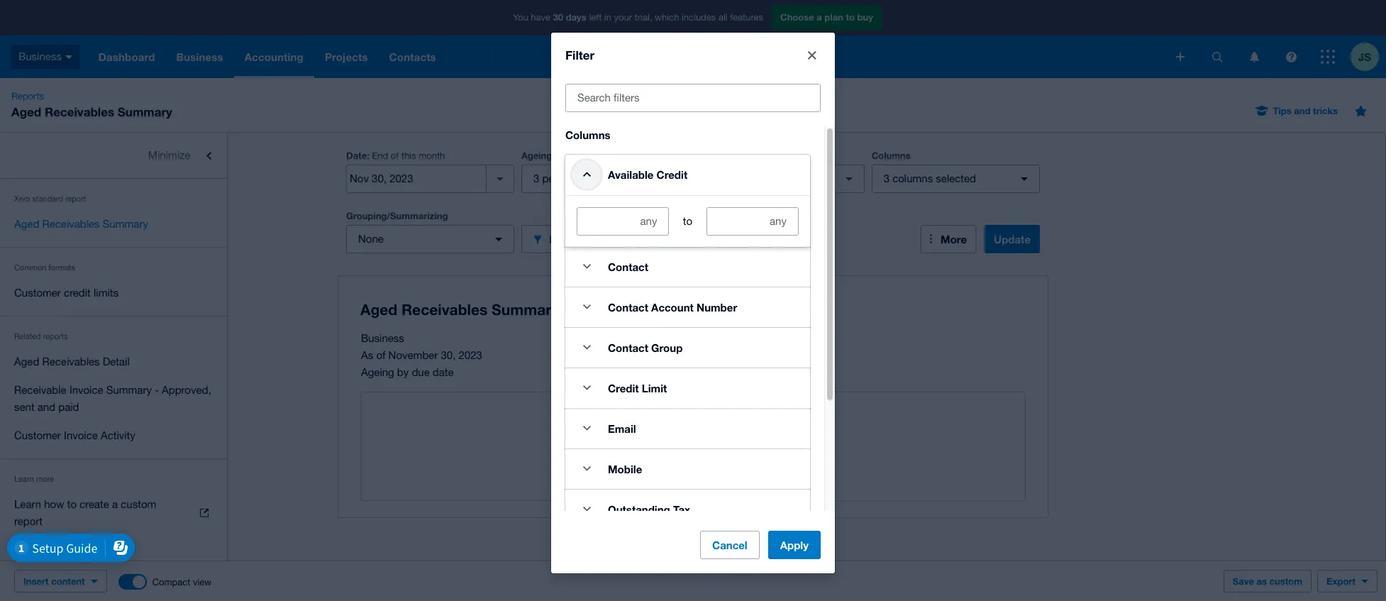 Task type: vqa. For each thing, say whether or not it's contained in the screenshot.
"nothing to show here" on the bottom of the page
yes



Task type: describe. For each thing, give the bounding box(es) containing it.
30 inside button
[[593, 172, 605, 185]]

tax
[[673, 503, 691, 516]]

close image
[[798, 41, 827, 69]]

custom inside save as custom button
[[1270, 576, 1303, 587]]

mobile
[[608, 463, 642, 475]]

your
[[614, 12, 632, 23]]

expand image for contact account number
[[573, 293, 601, 321]]

to inside learn how to create a custom report
[[67, 498, 77, 510]]

3 for 3 columns selected
[[884, 172, 890, 185]]

as
[[361, 349, 373, 361]]

apply
[[780, 539, 809, 551]]

ageing for ageing by
[[697, 150, 728, 161]]

standard
[[32, 194, 63, 203]]

day
[[608, 172, 627, 185]]

related
[[14, 332, 41, 341]]

custom inside learn how to create a custom report
[[121, 498, 156, 510]]

2023
[[459, 349, 483, 361]]

days
[[566, 12, 587, 23]]

Report title field
[[357, 294, 1020, 326]]

invoice for customer
[[64, 429, 98, 441]]

ageing for ageing periods
[[522, 150, 552, 161]]

content
[[51, 576, 85, 587]]

expand image for outstanding tax
[[573, 495, 601, 524]]

customer credit limits
[[14, 287, 119, 299]]

date : end of this month
[[346, 150, 445, 161]]

1 any number field from the left
[[578, 208, 669, 235]]

which
[[655, 12, 679, 23]]

choose a plan to buy
[[781, 12, 874, 23]]

of for business as of november 30, 2023 ageing by due date
[[376, 349, 386, 361]]

30 inside js banner
[[553, 12, 564, 23]]

business for business
[[18, 50, 62, 62]]

1 horizontal spatial report
[[65, 194, 86, 203]]

receivables inside reports aged receivables summary
[[45, 104, 114, 119]]

receivable invoice summary - approved, sent and paid
[[14, 384, 211, 413]]

:
[[367, 150, 370, 161]]

receivable
[[14, 384, 66, 396]]

cancel
[[713, 539, 748, 551]]

1 horizontal spatial credit
[[657, 168, 688, 181]]

of for 3 periods of 30 day
[[581, 172, 590, 185]]

update
[[994, 233, 1031, 246]]

insert
[[23, 576, 49, 587]]

30,
[[441, 349, 456, 361]]

paid
[[58, 401, 79, 413]]

group
[[652, 341, 683, 354]]

related reports
[[14, 332, 68, 341]]

view
[[193, 577, 212, 587]]

trial,
[[635, 12, 653, 23]]

invoice for receivable
[[69, 384, 103, 396]]

expand image for email
[[573, 414, 601, 443]]

1 horizontal spatial svg image
[[1321, 50, 1336, 64]]

formats
[[49, 263, 75, 272]]

left
[[589, 12, 602, 23]]

xero standard report
[[14, 194, 86, 203]]

number
[[697, 301, 738, 314]]

filter inside dialog
[[566, 47, 595, 62]]

contact for contact group
[[608, 341, 649, 354]]

receivables for summary
[[42, 218, 100, 230]]

ageing by
[[697, 150, 741, 161]]

1 vertical spatial columns
[[872, 150, 911, 161]]

minimize button
[[0, 141, 227, 170]]

limits
[[94, 287, 119, 299]]

js button
[[1351, 35, 1387, 78]]

credit limit
[[608, 382, 667, 394]]

learn more
[[14, 475, 54, 483]]

expand image for credit limit
[[573, 374, 601, 402]]

available
[[608, 168, 654, 181]]

this
[[402, 150, 416, 161]]

tips
[[1274, 105, 1292, 116]]

by
[[397, 366, 409, 378]]

navigation inside js banner
[[88, 35, 1167, 78]]

here
[[724, 454, 744, 466]]

receivable invoice summary - approved, sent and paid link
[[0, 376, 227, 422]]

insert content
[[23, 576, 85, 587]]

month
[[419, 150, 445, 161]]

activity
[[101, 429, 135, 441]]

2 any number field from the left
[[707, 208, 798, 235]]

tricks
[[1314, 105, 1339, 116]]

you have 30 days left in your trial, which includes all features
[[513, 12, 764, 23]]

expand image for contact group
[[573, 333, 601, 362]]

-
[[155, 384, 159, 396]]

outstanding tax
[[608, 503, 691, 516]]

filter inside "button"
[[549, 232, 575, 245]]

3 columns selected
[[884, 172, 977, 185]]

aged receivables detail link
[[0, 348, 227, 376]]

customer for customer invoice activity
[[14, 429, 61, 441]]

Search filters field
[[566, 84, 820, 111]]

xero
[[14, 194, 30, 203]]

credit
[[64, 287, 91, 299]]

aged receivables detail
[[14, 356, 130, 368]]

none button
[[346, 225, 514, 253]]

business button
[[0, 35, 88, 78]]

aged for aged receivables detail
[[14, 356, 39, 368]]

email
[[608, 422, 636, 435]]

selected
[[936, 172, 977, 185]]

ageing periods
[[522, 150, 589, 161]]

have
[[531, 12, 551, 23]]

receivables for detail
[[42, 356, 100, 368]]

show
[[695, 454, 721, 466]]

export button
[[1318, 570, 1378, 593]]

reports
[[11, 91, 44, 101]]

approved,
[[162, 384, 211, 396]]

aged inside reports aged receivables summary
[[11, 104, 41, 119]]

reports link
[[6, 89, 50, 104]]

customer invoice activity link
[[0, 422, 227, 450]]



Task type: locate. For each thing, give the bounding box(es) containing it.
4 expand image from the top
[[573, 495, 601, 524]]

customer credit limits link
[[0, 279, 227, 307]]

1 horizontal spatial custom
[[1270, 576, 1303, 587]]

1 vertical spatial custom
[[1270, 576, 1303, 587]]

0 vertical spatial columns
[[566, 128, 611, 141]]

of right as
[[376, 349, 386, 361]]

0 vertical spatial custom
[[121, 498, 156, 510]]

features
[[730, 12, 764, 23]]

common formats
[[14, 263, 75, 272]]

contact left "group" on the bottom left of the page
[[608, 341, 649, 354]]

summary for invoice
[[106, 384, 152, 396]]

and
[[1295, 105, 1311, 116], [37, 401, 55, 413]]

insert content button
[[14, 570, 107, 593]]

by
[[730, 150, 741, 161]]

1 vertical spatial receivables
[[42, 218, 100, 230]]

report up 'aged receivables summary'
[[65, 194, 86, 203]]

any number field down the day
[[578, 208, 669, 235]]

receivables down xero standard report
[[42, 218, 100, 230]]

1 vertical spatial business
[[361, 332, 404, 344]]

2 vertical spatial summary
[[106, 384, 152, 396]]

1 horizontal spatial business
[[361, 332, 404, 344]]

3
[[534, 172, 540, 185], [884, 172, 890, 185]]

reports aged receivables summary
[[11, 91, 172, 119]]

0 horizontal spatial credit
[[608, 382, 639, 394]]

learn left more
[[14, 475, 34, 483]]

to down the available credit
[[683, 215, 693, 227]]

more
[[36, 475, 54, 483]]

0 horizontal spatial 3
[[534, 172, 540, 185]]

summary inside receivable invoice summary - approved, sent and paid
[[106, 384, 152, 396]]

report down learn more
[[14, 515, 43, 527]]

0 horizontal spatial custom
[[121, 498, 156, 510]]

0 vertical spatial contact
[[608, 260, 649, 273]]

a left plan
[[817, 12, 822, 23]]

expand image left the 'outstanding'
[[573, 495, 601, 524]]

3 left periods
[[534, 172, 540, 185]]

business inside business as of november 30, 2023 ageing by due date
[[361, 332, 404, 344]]

expand image
[[573, 252, 601, 281], [573, 293, 601, 321], [573, 414, 601, 443]]

1 vertical spatial credit
[[608, 382, 639, 394]]

summary down "minimize" button
[[103, 218, 148, 230]]

reports
[[43, 332, 68, 341]]

business as of november 30, 2023 ageing by due date
[[361, 332, 483, 378]]

0 vertical spatial summary
[[118, 104, 172, 119]]

tips and tricks
[[1274, 105, 1339, 116]]

as
[[1257, 576, 1268, 587]]

ageing up periods
[[522, 150, 552, 161]]

1 vertical spatial invoice
[[64, 429, 98, 441]]

invoice inside receivable invoice summary - approved, sent and paid
[[69, 384, 103, 396]]

3 inside 3 periods of 30 day button
[[534, 172, 540, 185]]

nothing
[[642, 454, 680, 466]]

update button
[[985, 225, 1040, 253]]

business
[[18, 50, 62, 62], [361, 332, 404, 344]]

apply button
[[768, 531, 821, 559]]

1 horizontal spatial 3
[[884, 172, 890, 185]]

summary for receivables
[[103, 218, 148, 230]]

report
[[65, 194, 86, 203], [14, 515, 43, 527]]

to right how
[[67, 498, 77, 510]]

1 customer from the top
[[14, 287, 61, 299]]

1 vertical spatial a
[[112, 498, 118, 510]]

aged receivables summary
[[14, 218, 148, 230]]

customer down common formats
[[14, 287, 61, 299]]

0 vertical spatial customer
[[14, 287, 61, 299]]

svg image left js
[[1321, 50, 1336, 64]]

compact
[[152, 577, 190, 587]]

0 vertical spatial report
[[65, 194, 86, 203]]

you
[[513, 12, 529, 23]]

date
[[433, 366, 454, 378]]

minimize
[[148, 149, 190, 161]]

2 3 from the left
[[884, 172, 890, 185]]

custom right create
[[121, 498, 156, 510]]

0 horizontal spatial a
[[112, 498, 118, 510]]

aged receivables summary link
[[0, 210, 227, 238]]

0 vertical spatial a
[[817, 12, 822, 23]]

summary up "minimize"
[[118, 104, 172, 119]]

3 for 3 periods of 30 day
[[534, 172, 540, 185]]

tips and tricks button
[[1248, 99, 1347, 122]]

js
[[1359, 50, 1372, 63]]

1 3 from the left
[[534, 172, 540, 185]]

in
[[605, 12, 612, 23]]

contact down filter "button"
[[608, 260, 649, 273]]

2 expand image from the top
[[573, 374, 601, 402]]

1 expand image from the top
[[573, 252, 601, 281]]

Select end date field
[[347, 165, 486, 192]]

2 horizontal spatial ageing
[[697, 150, 728, 161]]

2 vertical spatial of
[[376, 349, 386, 361]]

ageing inside business as of november 30, 2023 ageing by due date
[[361, 366, 394, 378]]

account
[[652, 301, 694, 314]]

aged down reports link
[[11, 104, 41, 119]]

and right tips
[[1295, 105, 1311, 116]]

1 vertical spatial 30
[[593, 172, 605, 185]]

2 learn from the top
[[14, 498, 41, 510]]

a right create
[[112, 498, 118, 510]]

svg image
[[1321, 50, 1336, 64], [65, 55, 72, 59]]

0 vertical spatial 30
[[553, 12, 564, 23]]

2 expand image from the top
[[573, 293, 601, 321]]

svg image up reports aged receivables summary
[[65, 55, 72, 59]]

0 vertical spatial aged
[[11, 104, 41, 119]]

expand image left the contact group
[[573, 333, 601, 362]]

summary inside reports aged receivables summary
[[118, 104, 172, 119]]

expand image
[[573, 333, 601, 362], [573, 374, 601, 402], [573, 455, 601, 483], [573, 495, 601, 524]]

any number field
[[578, 208, 669, 235], [707, 208, 798, 235]]

limit
[[642, 382, 667, 394]]

learn
[[14, 475, 34, 483], [14, 498, 41, 510]]

1 vertical spatial and
[[37, 401, 55, 413]]

business for business as of november 30, 2023 ageing by due date
[[361, 332, 404, 344]]

filter dialog
[[551, 32, 835, 601]]

more
[[941, 233, 967, 246]]

aged down related
[[14, 356, 39, 368]]

save as custom button
[[1224, 570, 1312, 593]]

includes
[[682, 12, 716, 23]]

1 learn from the top
[[14, 475, 34, 483]]

buy
[[858, 12, 874, 23]]

filter down days at the left top of the page
[[566, 47, 595, 62]]

30
[[553, 12, 564, 23], [593, 172, 605, 185]]

1 vertical spatial contact
[[608, 301, 649, 314]]

business inside popup button
[[18, 50, 62, 62]]

of inside date : end of this month
[[391, 150, 399, 161]]

0 horizontal spatial any number field
[[578, 208, 669, 235]]

and inside receivable invoice summary - approved, sent and paid
[[37, 401, 55, 413]]

svg image inside business popup button
[[65, 55, 72, 59]]

1 vertical spatial report
[[14, 515, 43, 527]]

1 horizontal spatial any number field
[[707, 208, 798, 235]]

1 vertical spatial learn
[[14, 498, 41, 510]]

1 horizontal spatial 30
[[593, 172, 605, 185]]

1 vertical spatial filter
[[549, 232, 575, 245]]

to
[[846, 12, 855, 23], [683, 215, 693, 227], [683, 454, 692, 466], [67, 498, 77, 510]]

aged
[[11, 104, 41, 119], [14, 218, 39, 230], [14, 356, 39, 368]]

ageing down as
[[361, 366, 394, 378]]

3 contact from the top
[[608, 341, 649, 354]]

1 vertical spatial of
[[581, 172, 590, 185]]

of inside button
[[581, 172, 590, 185]]

0 horizontal spatial 30
[[553, 12, 564, 23]]

ageing
[[522, 150, 552, 161], [697, 150, 728, 161], [361, 366, 394, 378]]

columns up periods
[[566, 128, 611, 141]]

2 vertical spatial expand image
[[573, 414, 601, 443]]

choose
[[781, 12, 815, 23]]

0 vertical spatial invoice
[[69, 384, 103, 396]]

0 vertical spatial of
[[391, 150, 399, 161]]

2 vertical spatial contact
[[608, 341, 649, 354]]

export
[[1327, 576, 1356, 587]]

contact for contact
[[608, 260, 649, 273]]

expand image left credit limit
[[573, 374, 601, 402]]

and inside button
[[1295, 105, 1311, 116]]

1 horizontal spatial of
[[391, 150, 399, 161]]

due
[[412, 366, 430, 378]]

save as custom
[[1233, 576, 1303, 587]]

0 horizontal spatial business
[[18, 50, 62, 62]]

1 vertical spatial expand image
[[573, 293, 601, 321]]

0 vertical spatial filter
[[566, 47, 595, 62]]

learn for learn more
[[14, 475, 34, 483]]

business up "reports"
[[18, 50, 62, 62]]

expand image left mobile
[[573, 455, 601, 483]]

summary inside aged receivables summary link
[[103, 218, 148, 230]]

invoice down paid
[[64, 429, 98, 441]]

columns up columns on the right of page
[[872, 150, 911, 161]]

learn inside learn how to create a custom report
[[14, 498, 41, 510]]

ageing left by
[[697, 150, 728, 161]]

invoice
[[69, 384, 103, 396], [64, 429, 98, 441]]

invoice up paid
[[69, 384, 103, 396]]

0 vertical spatial credit
[[657, 168, 688, 181]]

aged for aged receivables summary
[[14, 218, 39, 230]]

invoice inside "link"
[[64, 429, 98, 441]]

outstanding
[[608, 503, 671, 516]]

2 contact from the top
[[608, 301, 649, 314]]

credit left limit
[[608, 382, 639, 394]]

customer for customer credit limits
[[14, 287, 61, 299]]

all
[[719, 12, 728, 23]]

1 horizontal spatial ageing
[[522, 150, 552, 161]]

grouping/summarizing
[[346, 210, 448, 221]]

to left buy
[[846, 12, 855, 23]]

1 contact from the top
[[608, 260, 649, 273]]

sent
[[14, 401, 35, 413]]

learn how to create a custom report
[[14, 498, 156, 527]]

30 right have
[[553, 12, 564, 23]]

0 vertical spatial and
[[1295, 105, 1311, 116]]

columns
[[893, 172, 933, 185]]

0 vertical spatial expand image
[[573, 252, 601, 281]]

to inside filter dialog
[[683, 215, 693, 227]]

of inside business as of november 30, 2023 ageing by due date
[[376, 349, 386, 361]]

1 horizontal spatial a
[[817, 12, 822, 23]]

create
[[80, 498, 109, 510]]

credit right available
[[657, 168, 688, 181]]

of left this
[[391, 150, 399, 161]]

1 horizontal spatial columns
[[872, 150, 911, 161]]

summary left - at bottom
[[106, 384, 152, 396]]

compact view
[[152, 577, 212, 587]]

1 vertical spatial aged
[[14, 218, 39, 230]]

3 expand image from the top
[[573, 455, 601, 483]]

available credit
[[608, 168, 688, 181]]

0 vertical spatial business
[[18, 50, 62, 62]]

navigation
[[88, 35, 1167, 78]]

business up as
[[361, 332, 404, 344]]

contact up the contact group
[[608, 301, 649, 314]]

learn for learn how to create a custom report
[[14, 498, 41, 510]]

periods
[[542, 172, 578, 185]]

to left show on the right
[[683, 454, 692, 466]]

0 horizontal spatial svg image
[[65, 55, 72, 59]]

nothing to show here
[[642, 454, 744, 466]]

columns inside filter dialog
[[566, 128, 611, 141]]

filter down periods
[[549, 232, 575, 245]]

end
[[372, 150, 388, 161]]

1 vertical spatial customer
[[14, 429, 61, 441]]

report inside learn how to create a custom report
[[14, 515, 43, 527]]

1 vertical spatial summary
[[103, 218, 148, 230]]

1 horizontal spatial and
[[1295, 105, 1311, 116]]

1 expand image from the top
[[573, 333, 601, 362]]

2 vertical spatial aged
[[14, 356, 39, 368]]

of
[[391, 150, 399, 161], [581, 172, 590, 185], [376, 349, 386, 361]]

customer down "sent"
[[14, 429, 61, 441]]

any number field down by
[[707, 208, 798, 235]]

contact for contact account number
[[608, 301, 649, 314]]

save
[[1233, 576, 1255, 587]]

contact group
[[608, 341, 683, 354]]

of right periods
[[581, 172, 590, 185]]

contact
[[608, 260, 649, 273], [608, 301, 649, 314], [608, 341, 649, 354]]

a inside js banner
[[817, 12, 822, 23]]

0 horizontal spatial and
[[37, 401, 55, 413]]

customer inside "link"
[[14, 429, 61, 441]]

2 customer from the top
[[14, 429, 61, 441]]

contact account number
[[608, 301, 738, 314]]

receivables down 'reports'
[[42, 356, 100, 368]]

2 horizontal spatial of
[[581, 172, 590, 185]]

expand image for mobile
[[573, 455, 601, 483]]

a inside learn how to create a custom report
[[112, 498, 118, 510]]

3 left columns on the right of page
[[884, 172, 890, 185]]

0 horizontal spatial of
[[376, 349, 386, 361]]

collapse image
[[573, 160, 601, 189]]

svg image
[[1213, 51, 1223, 62], [1250, 51, 1259, 62], [1286, 51, 1297, 62], [1177, 53, 1185, 61]]

customer invoice activity
[[14, 429, 135, 441]]

0 vertical spatial receivables
[[45, 104, 114, 119]]

js banner
[[0, 0, 1387, 78]]

detail
[[103, 356, 130, 368]]

0 horizontal spatial ageing
[[361, 366, 394, 378]]

more button
[[921, 225, 977, 253]]

30 left the day
[[593, 172, 605, 185]]

customer
[[14, 287, 61, 299], [14, 429, 61, 441]]

0 vertical spatial learn
[[14, 475, 34, 483]]

and down receivable
[[37, 401, 55, 413]]

0 horizontal spatial report
[[14, 515, 43, 527]]

plan
[[825, 12, 844, 23]]

expand image for contact
[[573, 252, 601, 281]]

receivables down reports link
[[45, 104, 114, 119]]

summary
[[118, 104, 172, 119], [103, 218, 148, 230], [106, 384, 152, 396]]

0 horizontal spatial columns
[[566, 128, 611, 141]]

to inside js banner
[[846, 12, 855, 23]]

learn down learn more
[[14, 498, 41, 510]]

3 expand image from the top
[[573, 414, 601, 443]]

2 vertical spatial receivables
[[42, 356, 100, 368]]

aged down xero
[[14, 218, 39, 230]]

custom right as
[[1270, 576, 1303, 587]]



